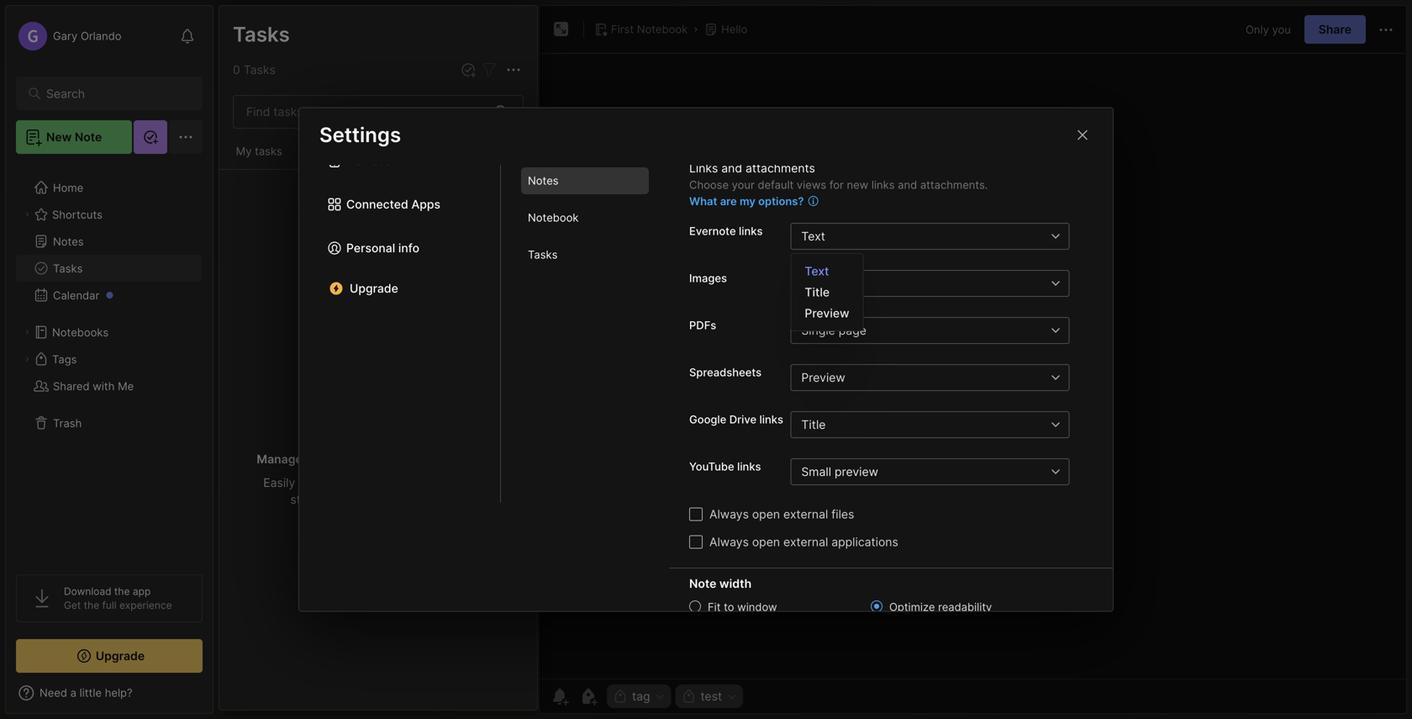 Task type: locate. For each thing, give the bounding box(es) containing it.
Always open external files checkbox
[[690, 508, 703, 521]]

nov
[[236, 159, 255, 172], [236, 265, 255, 277]]

shared with me link
[[16, 373, 202, 399]]

test inside test button
[[701, 689, 723, 703]]

0 vertical spatial hello
[[722, 23, 748, 36]]

fit
[[708, 600, 721, 613]]

tag right add tag icon
[[632, 689, 651, 703]]

notes tab
[[521, 167, 649, 194]]

tree inside main "element"
[[6, 164, 213, 559]]

text for text title preview
[[805, 264, 830, 278]]

note inside main "element"
[[75, 130, 102, 144]]

text up title link
[[805, 264, 830, 278]]

title down text link
[[805, 285, 830, 299]]

preview button up single page button
[[791, 270, 1043, 297]]

width
[[720, 576, 752, 591]]

1 preview button from the top
[[791, 270, 1043, 297]]

the up full
[[114, 585, 130, 598]]

1 horizontal spatial upgrade button
[[320, 275, 480, 302]]

preview down single
[[802, 370, 846, 385]]

the
[[114, 585, 130, 598], [84, 599, 99, 611]]

test right tag button
[[701, 689, 723, 703]]

notes inside tab
[[528, 174, 559, 187]]

always open external files
[[710, 507, 855, 521]]

your
[[732, 178, 755, 191]]

notebook down notes tab
[[528, 211, 579, 224]]

tree
[[6, 164, 213, 559]]

new note
[[46, 130, 102, 144]]

tab list containing devices
[[299, 56, 501, 502]]

upgrade down full
[[96, 649, 145, 663]]

easily sort by due date, note, or assigned status using this view and more
[[263, 476, 493, 507]]

open for always open external files
[[753, 507, 780, 521]]

attachments.
[[921, 178, 988, 191]]

0 horizontal spatial note
[[75, 130, 102, 144]]

google
[[690, 413, 727, 426]]

preview inside dropdown list menu
[[805, 306, 850, 320]]

0 vertical spatial tasks
[[255, 145, 282, 158]]

nov down my
[[236, 159, 255, 172]]

1 vertical spatial tasks
[[382, 452, 413, 466]]

open up 'always open external applications'
[[753, 507, 780, 521]]

external
[[784, 507, 829, 521], [784, 535, 829, 549]]

0 horizontal spatial notes
[[53, 235, 84, 248]]

new
[[46, 130, 72, 144]]

0 vertical spatial title
[[805, 285, 830, 299]]

hello inside button
[[722, 23, 748, 36]]

tag left "devices"
[[315, 159, 331, 172]]

tag
[[315, 159, 331, 172], [632, 689, 651, 703]]

tasks inside button
[[255, 145, 282, 158]]

notebook
[[637, 23, 688, 36], [528, 211, 579, 224]]

1 vertical spatial the
[[84, 599, 99, 611]]

0 horizontal spatial test
[[282, 135, 302, 148]]

and left attachments.
[[898, 178, 918, 191]]

0 vertical spatial always
[[710, 507, 749, 521]]

nov 28, 2023
[[236, 159, 301, 172]]

0 vertical spatial preview button
[[791, 270, 1043, 297]]

text up text link
[[802, 229, 826, 243]]

2 always from the top
[[710, 535, 749, 549]]

tab list for links and attachments
[[501, 56, 669, 502]]

app
[[133, 585, 151, 598]]

2 nov from the top
[[236, 265, 255, 277]]

tree containing home
[[6, 164, 213, 559]]

shortcuts button
[[16, 201, 202, 228]]

notes inside tree
[[53, 235, 84, 248]]

preview inside "field"
[[802, 276, 846, 291]]

0 tasks
[[233, 63, 276, 77]]

page
[[839, 323, 867, 338]]

0 horizontal spatial upgrade
[[96, 649, 145, 663]]

0 vertical spatial upgrade
[[350, 281, 399, 296]]

options?
[[759, 195, 804, 208]]

1 vertical spatial 2023
[[274, 265, 299, 277]]

upgrade button
[[320, 275, 480, 302], [16, 639, 203, 673]]

0 vertical spatial upgrade button
[[320, 275, 480, 302]]

tab list containing notes
[[501, 56, 669, 502]]

2 vertical spatial test
[[701, 689, 723, 703]]

note up fit to window radio
[[690, 576, 717, 591]]

notebook right first
[[637, 23, 688, 36]]

1 vertical spatial open
[[753, 535, 780, 549]]

due
[[341, 476, 362, 490]]

2 tab list from the left
[[501, 56, 669, 502]]

preview button for spreadsheets
[[791, 364, 1043, 391]]

preview up preview link
[[802, 276, 846, 291]]

note
[[75, 130, 102, 144], [690, 576, 717, 591]]

evernote
[[690, 225, 736, 238]]

notebooks link
[[16, 319, 202, 346]]

1 external from the top
[[784, 507, 829, 521]]

text inside button
[[802, 229, 826, 243]]

1 vertical spatial preview button
[[791, 364, 1043, 391]]

notes
[[232, 21, 290, 46], [528, 174, 559, 187], [53, 235, 84, 248]]

0 vertical spatial preview
[[802, 276, 846, 291]]

for
[[830, 178, 844, 191]]

0 vertical spatial note
[[75, 130, 102, 144]]

preview inside field
[[802, 370, 846, 385]]

note width
[[690, 576, 752, 591]]

the down download
[[84, 599, 99, 611]]

2 open from the top
[[753, 535, 780, 549]]

0 horizontal spatial tag
[[315, 159, 331, 172]]

tasks tab
[[521, 241, 649, 268]]

2023 right 21,
[[274, 265, 299, 277]]

1 vertical spatial notes
[[528, 174, 559, 187]]

0 horizontal spatial upgrade button
[[16, 639, 203, 673]]

tasks
[[233, 22, 290, 47], [244, 63, 276, 77], [528, 248, 558, 261], [53, 262, 83, 275]]

expand note image
[[552, 19, 572, 40]]

upgrade button inside tab list
[[320, 275, 480, 302]]

2023 for nov 28, 2023
[[276, 159, 301, 172]]

2 preview button from the top
[[791, 364, 1043, 391]]

0 horizontal spatial tasks
[[255, 145, 282, 158]]

1 vertical spatial upgrade button
[[16, 639, 203, 673]]

notes down shortcuts at the top left of page
[[53, 235, 84, 248]]

always
[[710, 507, 749, 521], [710, 535, 749, 549]]

and down or
[[414, 492, 435, 507]]

1 tab list from the left
[[299, 56, 501, 502]]

upgrade button inside main "element"
[[16, 639, 203, 673]]

easily
[[263, 476, 295, 490]]

1 horizontal spatial note
[[690, 576, 717, 591]]

tab list
[[299, 56, 501, 502], [501, 56, 669, 502]]

test
[[282, 135, 302, 148], [347, 159, 366, 172], [701, 689, 723, 703]]

fit to window
[[708, 600, 778, 613]]

files
[[832, 507, 855, 521]]

notes up notes
[[232, 21, 290, 46]]

2023 right the 28, on the top of the page
[[276, 159, 301, 172]]

always right "always open external applications" checkbox
[[710, 535, 749, 549]]

upgrade
[[350, 281, 399, 296], [96, 649, 145, 663]]

1 horizontal spatial hello
[[722, 23, 748, 36]]

applications
[[832, 535, 899, 549]]

external down the always open external files
[[784, 535, 829, 549]]

new task image
[[460, 61, 477, 78]]

title link
[[792, 282, 863, 303]]

0 vertical spatial text
[[802, 229, 826, 243]]

upgrade button down the info
[[320, 275, 480, 302]]

1 vertical spatial test
[[347, 159, 366, 172]]

upgrade down personal
[[350, 281, 399, 296]]

links
[[690, 161, 718, 175]]

Choose default view option for PDFs field
[[791, 317, 1093, 344]]

1 always from the top
[[710, 507, 749, 521]]

1 horizontal spatial notebook
[[637, 23, 688, 36]]

note window element
[[539, 5, 1408, 714]]

links right the youtube
[[738, 460, 762, 473]]

1 vertical spatial upgrade
[[96, 649, 145, 663]]

Fit to window radio
[[690, 600, 701, 612]]

1 vertical spatial notebook
[[528, 211, 579, 224]]

1 horizontal spatial tag
[[632, 689, 651, 703]]

preview button up title button
[[791, 364, 1043, 391]]

2 horizontal spatial notes
[[528, 174, 559, 187]]

preview
[[802, 276, 846, 291], [805, 306, 850, 320], [802, 370, 846, 385]]

my
[[236, 145, 252, 158]]

tags button
[[16, 346, 202, 373]]

open down the always open external files
[[753, 535, 780, 549]]

first
[[611, 23, 634, 36]]

1 horizontal spatial notes
[[232, 21, 290, 46]]

images
[[690, 272, 727, 285]]

1 horizontal spatial tasks
[[382, 452, 413, 466]]

preview
[[835, 465, 879, 479]]

option group
[[690, 599, 1033, 704]]

Choose default view option for Spreadsheets field
[[791, 364, 1093, 391]]

note right new
[[75, 130, 102, 144]]

place
[[469, 452, 500, 466]]

text inside 'text title preview'
[[805, 264, 830, 278]]

None search field
[[46, 83, 180, 103]]

devices
[[346, 153, 391, 168]]

1 vertical spatial preview
[[805, 306, 850, 320]]

2 vertical spatial notes
[[53, 235, 84, 248]]

1 vertical spatial always
[[710, 535, 749, 549]]

and up sort
[[305, 452, 327, 466]]

title inside 'text title preview'
[[805, 285, 830, 299]]

title
[[805, 285, 830, 299], [802, 418, 826, 432]]

0 horizontal spatial notebook
[[528, 211, 579, 224]]

row group
[[220, 170, 537, 521]]

tasks up the calendar
[[53, 262, 83, 275]]

tasks
[[255, 145, 282, 158], [382, 452, 413, 466]]

test right a
[[282, 135, 302, 148]]

download the app get the full experience
[[64, 585, 172, 611]]

hello
[[722, 23, 748, 36], [236, 117, 263, 130]]

1 vertical spatial title
[[802, 418, 826, 432]]

always right always open external files "option"
[[710, 507, 749, 521]]

2 horizontal spatial test
[[701, 689, 723, 703]]

dropdown list menu
[[792, 261, 863, 324]]

title up small
[[802, 418, 826, 432]]

1 nov from the top
[[236, 159, 255, 172]]

2023 for nov 21, 2023
[[274, 265, 299, 277]]

1 vertical spatial external
[[784, 535, 829, 549]]

preview button for images
[[791, 270, 1043, 297]]

preview up "single page"
[[805, 306, 850, 320]]

0 vertical spatial open
[[753, 507, 780, 521]]

small
[[802, 465, 832, 479]]

test down settings
[[347, 159, 366, 172]]

me
[[118, 380, 134, 393]]

tag button
[[607, 685, 672, 708]]

text
[[802, 229, 826, 243], [805, 264, 830, 278]]

2023
[[276, 159, 301, 172], [274, 265, 299, 277]]

0 vertical spatial external
[[784, 507, 829, 521]]

evernote links
[[690, 225, 763, 238]]

upgrade button down full
[[16, 639, 203, 673]]

1 vertical spatial nov
[[236, 265, 255, 277]]

nov left 21,
[[236, 265, 255, 277]]

2 external from the top
[[784, 535, 829, 549]]

1 horizontal spatial upgrade
[[350, 281, 399, 296]]

2 vertical spatial preview
[[802, 370, 846, 385]]

1 open from the top
[[753, 507, 780, 521]]

0 vertical spatial nov
[[236, 159, 255, 172]]

using
[[328, 492, 358, 507]]

tag inside button
[[632, 689, 651, 703]]

1 vertical spatial hello
[[236, 117, 263, 130]]

links right new
[[872, 178, 895, 191]]

add tag image
[[579, 686, 599, 706]]

1 horizontal spatial test
[[347, 159, 366, 172]]

links
[[872, 178, 895, 191], [739, 225, 763, 238], [760, 413, 784, 426], [738, 460, 762, 473]]

0
[[233, 63, 240, 77]]

always for always open external files
[[710, 507, 749, 521]]

Choose default view option for Images field
[[791, 270, 1093, 297]]

choose your default views for new links and attachments.
[[690, 178, 988, 191]]

open
[[753, 507, 780, 521], [753, 535, 780, 549]]

experience
[[119, 599, 172, 611]]

1 vertical spatial text
[[805, 264, 830, 278]]

choose
[[690, 178, 729, 191]]

row group containing manage and organize tasks all in one place
[[220, 170, 537, 521]]

Search text field
[[46, 86, 180, 102]]

title inside title button
[[802, 418, 826, 432]]

tasks down notebook tab
[[528, 248, 558, 261]]

expand tags image
[[22, 354, 32, 364]]

external up 'always open external applications'
[[784, 507, 829, 521]]

a
[[273, 135, 279, 148]]

0 vertical spatial 2023
[[276, 159, 301, 172]]

0 vertical spatial notebook
[[637, 23, 688, 36]]

1 horizontal spatial the
[[114, 585, 130, 598]]

notes up notebook tab
[[528, 174, 559, 187]]

always open external applications
[[710, 535, 899, 549]]

tooltip
[[420, 20, 607, 53]]

Note Editor text field
[[540, 53, 1407, 679]]

1 vertical spatial tag
[[632, 689, 651, 703]]



Task type: describe. For each thing, give the bounding box(es) containing it.
notebooks
[[52, 326, 109, 339]]

only
[[1246, 23, 1270, 36]]

tasks up notes
[[233, 22, 290, 47]]

title button
[[791, 411, 1043, 438]]

0 vertical spatial test
[[282, 135, 302, 148]]

first notebook button
[[591, 18, 691, 41]]

text title preview
[[805, 264, 850, 320]]

Choose default view option for Google Drive links field
[[791, 411, 1093, 438]]

and inside easily sort by due date, note, or assigned status using this view and more
[[414, 492, 435, 507]]

external for applications
[[784, 535, 829, 549]]

notes link
[[16, 228, 202, 255]]

text for text
[[802, 229, 826, 243]]

links and attachments
[[690, 161, 816, 175]]

download
[[64, 585, 111, 598]]

this is a test
[[236, 135, 302, 148]]

tab list for notes
[[299, 56, 501, 502]]

new
[[847, 178, 869, 191]]

with
[[93, 380, 115, 393]]

google drive links
[[690, 413, 784, 426]]

add a reminder image
[[550, 686, 570, 706]]

get
[[64, 599, 81, 611]]

connected
[[346, 197, 409, 211]]

view
[[385, 492, 411, 507]]

home
[[53, 181, 83, 194]]

full
[[102, 599, 117, 611]]

organize
[[330, 452, 379, 466]]

readability
[[939, 600, 993, 613]]

more
[[438, 492, 466, 507]]

date,
[[366, 476, 394, 490]]

notebook inside tab
[[528, 211, 579, 224]]

calendar
[[53, 289, 99, 302]]

default
[[758, 178, 794, 191]]

single
[[802, 323, 836, 338]]

nov for nov 21, 2023
[[236, 265, 255, 277]]

notebook inside button
[[637, 23, 688, 36]]

attachments
[[746, 161, 816, 175]]

preview link
[[792, 303, 863, 324]]

one
[[445, 452, 466, 466]]

share button
[[1305, 15, 1367, 44]]

shared with me
[[53, 380, 134, 393]]

optimize readability
[[890, 600, 993, 613]]

0 vertical spatial notes
[[232, 21, 290, 46]]

0 horizontal spatial the
[[84, 599, 99, 611]]

external for files
[[784, 507, 829, 521]]

optimize
[[890, 600, 936, 613]]

personal info
[[346, 241, 420, 255]]

open for always open external applications
[[753, 535, 780, 549]]

this
[[361, 492, 382, 507]]

text link
[[792, 261, 863, 282]]

28,
[[258, 159, 273, 172]]

shortcuts
[[52, 208, 102, 221]]

0 vertical spatial the
[[114, 585, 130, 598]]

tags
[[52, 353, 77, 366]]

nov for nov 28, 2023
[[236, 159, 255, 172]]

tasks inside button
[[53, 262, 83, 275]]

none search field inside main "element"
[[46, 83, 180, 103]]

0 horizontal spatial hello
[[236, 117, 263, 130]]

calendar button
[[16, 282, 202, 309]]

and up your
[[722, 161, 743, 175]]

note,
[[397, 476, 425, 490]]

always for always open external applications
[[710, 535, 749, 549]]

views
[[797, 178, 827, 191]]

settings
[[320, 122, 401, 147]]

nov 21, 2023
[[236, 265, 299, 277]]

main element
[[0, 0, 219, 719]]

links down my
[[739, 225, 763, 238]]

this
[[236, 135, 258, 148]]

single page
[[802, 323, 867, 338]]

tasks inside tab
[[528, 248, 558, 261]]

close image
[[1073, 125, 1093, 145]]

0 vertical spatial tag
[[315, 159, 331, 172]]

home link
[[16, 174, 203, 201]]

my tasks button
[[220, 135, 299, 169]]

1 vertical spatial note
[[690, 576, 717, 591]]

to
[[724, 600, 735, 613]]

notebook tab
[[521, 204, 649, 231]]

assigned
[[443, 476, 493, 490]]

tasks right 0
[[244, 63, 276, 77]]

Always open external applications checkbox
[[690, 535, 703, 549]]

preview for spreadsheets
[[802, 370, 846, 385]]

in
[[432, 452, 442, 466]]

first notebook
[[611, 23, 688, 36]]

Choose default view option for YouTube links field
[[791, 458, 1093, 485]]

2
[[232, 62, 239, 76]]

trash link
[[16, 410, 202, 436]]

info
[[399, 241, 420, 255]]

are
[[720, 195, 737, 208]]

spreadsheets
[[690, 366, 762, 379]]

upgrade inside main "element"
[[96, 649, 145, 663]]

expand notebooks image
[[22, 327, 32, 337]]

Choose default view option for Evernote links field
[[791, 223, 1093, 250]]

untitled
[[236, 242, 278, 255]]

my
[[740, 195, 756, 208]]

single page button
[[791, 317, 1043, 344]]

status
[[290, 492, 325, 507]]

what are my options?
[[690, 195, 804, 208]]

my tasks
[[236, 145, 282, 158]]

Find tasks… text field
[[236, 98, 485, 126]]

preview for images
[[802, 276, 846, 291]]

2 notes
[[232, 62, 274, 76]]

youtube links
[[690, 460, 762, 473]]

Optimize readability radio
[[871, 600, 883, 612]]

connected apps
[[346, 197, 441, 211]]

youtube
[[690, 460, 735, 473]]

all
[[416, 452, 429, 466]]

manage
[[257, 452, 303, 466]]

shared
[[53, 380, 90, 393]]

by
[[324, 476, 338, 490]]

option group containing fit to window
[[690, 599, 1033, 704]]

what
[[690, 195, 718, 208]]

window
[[738, 600, 778, 613]]

21,
[[258, 265, 271, 277]]

is
[[261, 135, 269, 148]]

trash
[[53, 417, 82, 430]]

small preview button
[[791, 458, 1043, 485]]

you
[[1273, 23, 1292, 36]]

links right drive
[[760, 413, 784, 426]]

small preview
[[802, 465, 879, 479]]

personal
[[346, 241, 395, 255]]



Task type: vqa. For each thing, say whether or not it's contained in the screenshot.
rightmost Test
yes



